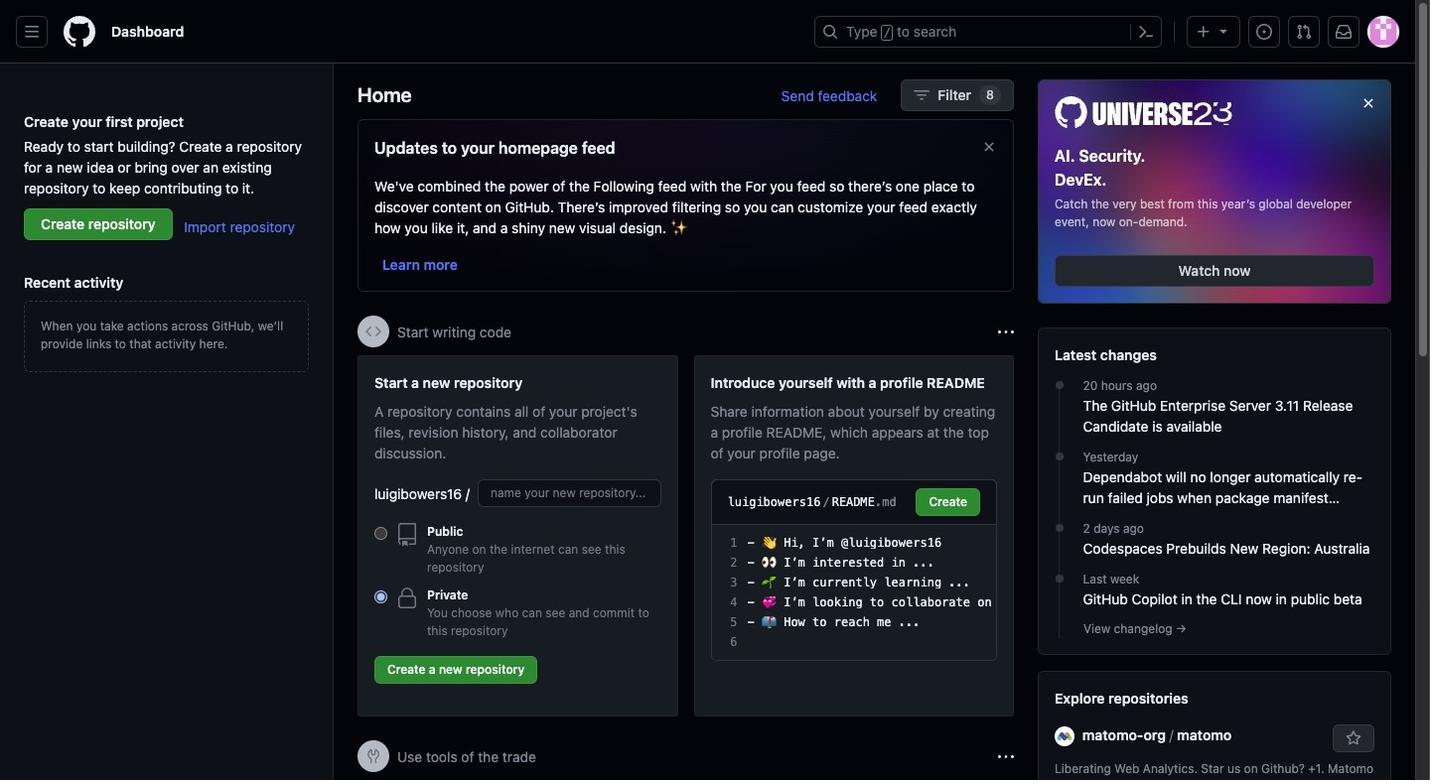Task type: locate. For each thing, give the bounding box(es) containing it.
3 - from the top
[[748, 576, 755, 590]]

notifications image
[[1336, 24, 1352, 40]]

luigibowers16 inside create a new repository element
[[375, 485, 462, 502]]

0 vertical spatial dot fill image
[[1052, 377, 1068, 393]]

the github enterprise server 3.11 release candidate is available link
[[1084, 395, 1375, 437]]

with up 'about'
[[837, 375, 866, 391]]

0 horizontal spatial this
[[427, 624, 448, 639]]

in
[[892, 556, 906, 570], [1182, 591, 1193, 608], [1276, 591, 1288, 608]]

view
[[1084, 622, 1111, 636]]

your down share
[[728, 445, 756, 462]]

activity inside when you take actions across github, we'll provide links to that activity here.
[[155, 337, 196, 352]]

and inside a repository contains all of your project's files, revision history, and collaborator discussion.
[[513, 424, 537, 441]]

0 horizontal spatial yourself
[[779, 375, 833, 391]]

0 vertical spatial and
[[473, 220, 497, 236]]

1 vertical spatial with
[[837, 375, 866, 391]]

watch now
[[1179, 262, 1251, 279]]

combined
[[418, 178, 481, 195]]

the left internet
[[490, 543, 508, 557]]

create a new repository button
[[375, 657, 538, 685]]

share
[[711, 403, 748, 420]]

on right collaborate
[[978, 596, 992, 610]]

- right 1
[[748, 537, 755, 550]]

copilot
[[1132, 591, 1178, 608]]

2 vertical spatial can
[[522, 606, 542, 621]]

to down the idea
[[93, 180, 106, 197]]

1 - 👋 hi, i'm @luigibowers16 2 - 👀 i'm interested in ... 3 - 🌱 i'm currently learning ... 4 - 💞️ i'm looking to collaborate on ... 5 - 📫 how to reach me ... 6
[[731, 537, 1021, 650]]

on up google
[[1245, 762, 1259, 777]]

0 vertical spatial this
[[1198, 196, 1219, 211]]

2 horizontal spatial this
[[1198, 196, 1219, 211]]

looking
[[813, 596, 863, 610]]

start inside create a new repository element
[[375, 375, 408, 391]]

→
[[1176, 622, 1187, 636]]

on left github. at the left top of page
[[486, 199, 502, 216]]

0 vertical spatial so
[[830, 178, 845, 195]]

a left shiny
[[501, 220, 508, 236]]

so up customize
[[830, 178, 845, 195]]

you down the discover
[[405, 220, 428, 236]]

-
[[748, 537, 755, 550], [748, 556, 755, 570], [748, 576, 755, 590], [748, 596, 755, 610], [748, 616, 755, 630]]

ago for prebuilds
[[1124, 521, 1145, 536]]

2 vertical spatial and
[[569, 606, 590, 621]]

can right internet
[[558, 543, 579, 557]]

1 vertical spatial dot fill image
[[1052, 449, 1068, 465]]

to
[[897, 23, 910, 40], [67, 138, 80, 155], [442, 139, 457, 157], [962, 178, 975, 195], [93, 180, 106, 197], [226, 180, 239, 197], [115, 337, 126, 352], [870, 596, 885, 610], [638, 606, 650, 621], [813, 616, 827, 630], [1227, 780, 1239, 781]]

new inside button
[[439, 663, 463, 678]]

- right 5
[[748, 616, 755, 630]]

can
[[771, 199, 794, 216], [558, 543, 579, 557], [522, 606, 542, 621]]

0 vertical spatial with
[[691, 178, 717, 195]]

1 vertical spatial see
[[546, 606, 566, 621]]

changes up hours
[[1101, 346, 1157, 363]]

learn more link
[[383, 256, 458, 273]]

available
[[1167, 418, 1223, 435]]

/ up anyone
[[466, 485, 470, 502]]

1 vertical spatial this
[[605, 543, 626, 557]]

changes inside yesterday dependabot will no longer automatically re- run failed jobs when package manifest changes
[[1084, 510, 1138, 527]]

readme up creating
[[927, 375, 985, 391]]

the left "cli" on the right bottom of page
[[1197, 591, 1218, 608]]

luigibowers16 inside introduce yourself with a profile readme element
[[728, 496, 821, 510]]

project's
[[581, 403, 638, 420]]

repository down who in the left of the page
[[466, 663, 525, 678]]

repository up existing
[[237, 138, 302, 155]]

None radio
[[375, 591, 388, 604]]

on inside 1 - 👋 hi, i'm @luigibowers16 2 - 👀 i'm interested in ... 3 - 🌱 i'm currently learning ... 4 - 💞️ i'm looking to collaborate on ... 5 - 📫 how to reach me ... 6
[[978, 596, 992, 610]]

on right anyone
[[472, 543, 486, 557]]

a inside "we've combined the power of the following feed with the for you feed so there's one place to discover content on github. there's improved filtering so you can customize your feed exactly how you like it, and a shiny new visual design. ✨"
[[501, 220, 508, 236]]

0 vertical spatial see
[[582, 543, 602, 557]]

2 horizontal spatial can
[[771, 199, 794, 216]]

in down the @luigibowers16
[[892, 556, 906, 570]]

can inside "private you choose who can see and commit to this repository"
[[522, 606, 542, 621]]

and right it,
[[473, 220, 497, 236]]

content
[[433, 199, 482, 216]]

repository
[[237, 138, 302, 155], [24, 180, 89, 197], [88, 216, 155, 233], [230, 218, 295, 235], [454, 375, 523, 391], [388, 403, 453, 420], [427, 560, 484, 575], [451, 624, 508, 639], [466, 663, 525, 678]]

explore repositories navigation
[[1038, 671, 1392, 781]]

shiny
[[512, 220, 545, 236]]

1 horizontal spatial see
[[582, 543, 602, 557]]

0 vertical spatial 2
[[1084, 521, 1091, 536]]

last
[[1084, 572, 1107, 587]]

dot fill image
[[1052, 377, 1068, 393], [1052, 449, 1068, 465], [1052, 571, 1068, 587]]

- right the 4
[[748, 596, 755, 610]]

5 - from the top
[[748, 616, 755, 630]]

can left customize
[[771, 199, 794, 216]]

in up →
[[1182, 591, 1193, 608]]

0 horizontal spatial and
[[473, 220, 497, 236]]

readme up the @luigibowers16
[[832, 496, 875, 510]]

luigibowers16 down discussion.
[[375, 485, 462, 502]]

and left commit
[[569, 606, 590, 621]]

profile down share
[[722, 424, 763, 441]]

activity down across
[[155, 337, 196, 352]]

on inside 'liberating web analytics. star us on github? +1. matomo is the leading open alternative to google analytics tha'
[[1245, 762, 1259, 777]]

liberating
[[1055, 762, 1112, 777]]

yourself inside share information about yourself by creating a profile readme, which appears at the top of your profile page.
[[869, 403, 920, 420]]

more
[[424, 256, 458, 273]]

this right from
[[1198, 196, 1219, 211]]

there's
[[849, 178, 892, 195]]

the down liberating
[[1068, 780, 1086, 781]]

0 vertical spatial start
[[397, 323, 429, 340]]

feed up filtering
[[658, 178, 687, 195]]

repository down anyone
[[427, 560, 484, 575]]

you up links
[[76, 319, 97, 334]]

the inside 'liberating web analytics. star us on github? +1. matomo is the leading open alternative to google analytics tha'
[[1068, 780, 1086, 781]]

universe23 image
[[1055, 96, 1233, 128]]

introduce yourself with a profile readme
[[711, 375, 985, 391]]

feed up customize
[[797, 178, 826, 195]]

history,
[[462, 424, 509, 441]]

1 vertical spatial github
[[1084, 591, 1128, 608]]

i'm right 🌱
[[784, 576, 806, 590]]

now inside last week github copilot in the cli now in public beta
[[1246, 591, 1273, 608]]

like
[[432, 220, 453, 236]]

1 horizontal spatial is
[[1153, 418, 1163, 435]]

changes
[[1101, 346, 1157, 363], [1084, 510, 1138, 527]]

0 vertical spatial activity
[[74, 274, 124, 291]]

your inside share information about yourself by creating a profile readme, which appears at the top of your profile page.
[[728, 445, 756, 462]]

tools image
[[366, 749, 382, 765]]

0 horizontal spatial with
[[691, 178, 717, 195]]

of right all
[[533, 403, 546, 420]]

the left for
[[721, 178, 742, 195]]

profile up appears
[[880, 375, 924, 391]]

developer
[[1297, 196, 1353, 211]]

all
[[515, 403, 529, 420]]

with up filtering
[[691, 178, 717, 195]]

0 horizontal spatial readme
[[832, 496, 875, 510]]

your
[[72, 113, 102, 130], [461, 139, 495, 157], [867, 199, 896, 216], [549, 403, 578, 420], [728, 445, 756, 462]]

0 vertical spatial github
[[1112, 397, 1157, 414]]

.md
[[875, 496, 897, 510]]

1 vertical spatial 2
[[731, 556, 738, 570]]

1 vertical spatial and
[[513, 424, 537, 441]]

repository up contains
[[454, 375, 523, 391]]

and inside "we've combined the power of the following feed with the for you feed so there's one place to discover content on github. there's improved filtering so you can customize your feed exactly how you like it, and a shiny new visual design. ✨"
[[473, 220, 497, 236]]

luigibowers16 / readme .md
[[728, 496, 897, 510]]

/ inside "type / to search"
[[884, 26, 891, 40]]

now right watch
[[1224, 262, 1251, 279]]

None submit
[[916, 489, 981, 517]]

to right commit
[[638, 606, 650, 621]]

dot fill image for the github enterprise server 3.11 release candidate is available
[[1052, 377, 1068, 393]]

to left search
[[897, 23, 910, 40]]

in left public
[[1276, 591, 1288, 608]]

0 horizontal spatial luigibowers16
[[375, 485, 462, 502]]

none radio inside create a new repository element
[[375, 528, 388, 541]]

to down take
[[115, 337, 126, 352]]

codespaces
[[1084, 540, 1163, 557]]

activity
[[74, 274, 124, 291], [155, 337, 196, 352]]

liberating web analytics. star us on github? +1. matomo is the leading open alternative to google analytics tha
[[1055, 762, 1374, 781]]

to up the combined
[[442, 139, 457, 157]]

2 vertical spatial this
[[427, 624, 448, 639]]

discussion.
[[375, 445, 446, 462]]

public
[[1291, 591, 1330, 608]]

share information about yourself by creating a profile readme, which appears at the top of your profile page.
[[711, 403, 996, 462]]

a inside button
[[429, 663, 436, 678]]

issue opened image
[[1257, 24, 1273, 40]]

google
[[1242, 780, 1282, 781]]

0 vertical spatial ago
[[1137, 378, 1158, 393]]

you
[[427, 606, 448, 621]]

1 vertical spatial ago
[[1124, 521, 1145, 536]]

create inside "link"
[[41, 216, 85, 233]]

/ right 'org'
[[1170, 727, 1174, 744]]

create for create your first project ready to start building? create a repository for a new idea or bring over an existing repository to keep contributing to it.
[[24, 113, 69, 130]]

over
[[171, 159, 199, 176]]

create inside button
[[388, 663, 426, 678]]

repository down keep
[[88, 216, 155, 233]]

1 vertical spatial start
[[375, 375, 408, 391]]

💞️
[[762, 596, 777, 610]]

repository inside create repository "link"
[[88, 216, 155, 233]]

ago right hours
[[1137, 378, 1158, 393]]

your down there's
[[867, 199, 896, 216]]

... up learning
[[913, 556, 935, 570]]

4 - from the top
[[748, 596, 755, 610]]

none submit inside introduce yourself with a profile readme element
[[916, 489, 981, 517]]

is inside 'liberating web analytics. star us on github? +1. matomo is the leading open alternative to google analytics tha'
[[1055, 780, 1064, 781]]

1 vertical spatial activity
[[155, 337, 196, 352]]

beta
[[1334, 591, 1363, 608]]

is
[[1153, 418, 1163, 435], [1055, 780, 1064, 781]]

filtering
[[673, 199, 721, 216]]

repository inside a repository contains all of your project's files, revision history, and collaborator discussion.
[[388, 403, 453, 420]]

a repository contains all of your project's files, revision history, and collaborator discussion.
[[375, 403, 638, 462]]

across
[[172, 319, 209, 334]]

of
[[553, 178, 566, 195], [533, 403, 546, 420], [711, 445, 724, 462], [461, 749, 474, 766]]

start right code image
[[397, 323, 429, 340]]

send feedback link
[[782, 85, 878, 106]]

the inside last week github copilot in the cli now in public beta
[[1197, 591, 1218, 608]]

/ inside explore repositories navigation
[[1170, 727, 1174, 744]]

take
[[100, 319, 124, 334]]

region:
[[1263, 540, 1311, 557]]

1 horizontal spatial yourself
[[869, 403, 920, 420]]

1 horizontal spatial can
[[558, 543, 579, 557]]

now right "cli" on the right bottom of page
[[1246, 591, 1273, 608]]

create up ready
[[24, 113, 69, 130]]

commit
[[593, 606, 635, 621]]

/ down 'page.'
[[823, 496, 830, 510]]

1 dot fill image from the top
[[1052, 377, 1068, 393]]

of right tools
[[461, 749, 474, 766]]

profile
[[880, 375, 924, 391], [722, 424, 763, 441], [760, 445, 800, 462]]

0 vertical spatial readme
[[927, 375, 985, 391]]

0 horizontal spatial see
[[546, 606, 566, 621]]

new inside "we've combined the power of the following feed with the for you feed so there's one place to discover content on github. there's improved filtering so you can customize your feed exactly how you like it, and a shiny new visual design. ✨"
[[549, 220, 576, 236]]

repository down "it."
[[230, 218, 295, 235]]

ago inside 20 hours ago the github enterprise server 3.11 release candidate is available
[[1137, 378, 1158, 393]]

ai. security. devex. catch the very best from this year's global developer event, now on-demand.
[[1055, 147, 1353, 229]]

2 horizontal spatial and
[[569, 606, 590, 621]]

of down share
[[711, 445, 724, 462]]

is inside 20 hours ago the github enterprise server 3.11 release candidate is available
[[1153, 418, 1163, 435]]

a down share
[[711, 424, 718, 441]]

send feedback
[[782, 87, 878, 104]]

luigibowers16 for luigibowers16 /
[[375, 485, 462, 502]]

1 vertical spatial now
[[1224, 262, 1251, 279]]

2 vertical spatial dot fill image
[[1052, 571, 1068, 587]]

1 vertical spatial is
[[1055, 780, 1064, 781]]

your inside create your first project ready to start building? create a repository for a new idea or bring over an existing repository to keep contributing to it.
[[72, 113, 102, 130]]

of inside "we've combined the power of the following feed with the for you feed so there's one place to discover content on github. there's improved filtering so you can customize your feed exactly how you like it, and a shiny new visual design. ✨"
[[553, 178, 566, 195]]

now left on-
[[1093, 214, 1116, 229]]

github down hours
[[1112, 397, 1157, 414]]

github.
[[505, 199, 554, 216]]

0 vertical spatial is
[[1153, 418, 1163, 435]]

provide
[[41, 337, 83, 352]]

files,
[[375, 424, 405, 441]]

None radio
[[375, 528, 388, 541]]

/ for type / to search
[[884, 26, 891, 40]]

see right internet
[[582, 543, 602, 557]]

/ inside create a new repository element
[[466, 485, 470, 502]]

Repository name text field
[[478, 480, 661, 508]]

learn
[[383, 256, 420, 273]]

when you take actions across github, we'll provide links to that activity here.
[[41, 319, 283, 352]]

github down last
[[1084, 591, 1128, 608]]

yourself up appears
[[869, 403, 920, 420]]

homepage image
[[64, 16, 95, 48]]

2 dot fill image from the top
[[1052, 449, 1068, 465]]

ago inside 2 days ago codespaces prebuilds new region: australia
[[1124, 521, 1145, 536]]

of inside share information about yourself by creating a profile readme, which appears at the top of your profile page.
[[711, 445, 724, 462]]

create down 'lock' icon at the left bottom
[[388, 663, 426, 678]]

0 horizontal spatial 2
[[731, 556, 738, 570]]

1 horizontal spatial this
[[605, 543, 626, 557]]

1 horizontal spatial and
[[513, 424, 537, 441]]

catch
[[1055, 196, 1088, 211]]

luigibowers16 up 👋
[[728, 496, 821, 510]]

1 vertical spatial changes
[[1084, 510, 1138, 527]]

2
[[1084, 521, 1091, 536], [731, 556, 738, 570]]

is down liberating
[[1055, 780, 1064, 781]]

0 horizontal spatial can
[[522, 606, 542, 621]]

and
[[473, 220, 497, 236], [513, 424, 537, 441], [569, 606, 590, 621]]

see inside "private you choose who can see and commit to this repository"
[[546, 606, 566, 621]]

1 horizontal spatial so
[[830, 178, 845, 195]]

ready
[[24, 138, 64, 155]]

to left start at left
[[67, 138, 80, 155]]

1 vertical spatial yourself
[[869, 403, 920, 420]]

on
[[486, 199, 502, 216], [472, 543, 486, 557], [978, 596, 992, 610], [1245, 762, 1259, 777]]

new down you
[[439, 663, 463, 678]]

...
[[913, 556, 935, 570], [949, 576, 971, 590], [999, 596, 1021, 610], [899, 616, 921, 630]]

3 dot fill image from the top
[[1052, 571, 1068, 587]]

ago for github
[[1137, 378, 1158, 393]]

0 vertical spatial can
[[771, 199, 794, 216]]

this up commit
[[605, 543, 626, 557]]

/
[[884, 26, 891, 40], [466, 485, 470, 502], [823, 496, 830, 510], [1170, 727, 1174, 744]]

1 horizontal spatial 2
[[1084, 521, 1091, 536]]

learn more
[[383, 256, 458, 273]]

matomo-
[[1083, 727, 1144, 744]]

repository inside "private you choose who can see and commit to this repository"
[[451, 624, 508, 639]]

0 horizontal spatial in
[[892, 556, 906, 570]]

0 vertical spatial changes
[[1101, 346, 1157, 363]]

1 vertical spatial can
[[558, 543, 579, 557]]

your up start at left
[[72, 113, 102, 130]]

1 horizontal spatial activity
[[155, 337, 196, 352]]

to up exactly on the right of the page
[[962, 178, 975, 195]]

0 horizontal spatial so
[[725, 199, 740, 216]]

is left available
[[1153, 418, 1163, 435]]

the inside the public anyone on the internet can see this repository
[[490, 543, 508, 557]]

triangle down image
[[1216, 23, 1232, 39]]

a up share information about yourself by creating a profile readme, which appears at the top of your profile page.
[[869, 375, 877, 391]]

internet
[[511, 543, 555, 557]]

ago up the codespaces
[[1124, 521, 1145, 536]]

0 horizontal spatial is
[[1055, 780, 1064, 781]]

2 vertical spatial now
[[1246, 591, 1273, 608]]

new down there's
[[549, 220, 576, 236]]

a down you
[[429, 663, 436, 678]]

4
[[731, 596, 738, 610]]

activity up take
[[74, 274, 124, 291]]

feed
[[582, 139, 616, 157], [658, 178, 687, 195], [797, 178, 826, 195], [900, 199, 928, 216]]

create for create a new repository
[[388, 663, 426, 678]]

interested
[[813, 556, 885, 570]]

the right at at the bottom right of the page
[[944, 424, 965, 441]]

0 vertical spatial now
[[1093, 214, 1116, 229]]

a right for
[[45, 159, 53, 176]]

your up collaborator
[[549, 403, 578, 420]]

/ inside introduce yourself with a profile readme element
[[823, 496, 830, 510]]

2 down 1
[[731, 556, 738, 570]]

- right 3
[[748, 576, 755, 590]]

alternative
[[1165, 780, 1224, 781]]

page.
[[804, 445, 840, 462]]

start
[[397, 323, 429, 340], [375, 375, 408, 391]]

/ for luigibowers16 / readme .md
[[823, 496, 830, 510]]

last week github copilot in the cli now in public beta
[[1084, 572, 1363, 608]]

power
[[509, 178, 549, 195]]

0 horizontal spatial activity
[[74, 274, 124, 291]]

dot fill image
[[1052, 520, 1068, 536]]

re-
[[1344, 469, 1363, 485]]

import
[[184, 218, 226, 235]]

event,
[[1055, 214, 1090, 229]]

code image
[[366, 324, 382, 340]]

1 horizontal spatial luigibowers16
[[728, 496, 821, 510]]

- left 👀
[[748, 556, 755, 570]]

for
[[746, 178, 767, 195]]

yourself up information
[[779, 375, 833, 391]]

updates
[[375, 139, 438, 157]]

package
[[1216, 489, 1270, 506]]

so
[[830, 178, 845, 195], [725, 199, 740, 216]]



Task type: describe. For each thing, give the bounding box(es) containing it.
we've
[[375, 178, 414, 195]]

1 vertical spatial readme
[[832, 496, 875, 510]]

create your first project ready to start building? create a repository for a new idea or bring over an existing repository to keep contributing to it.
[[24, 113, 302, 197]]

start for start a new repository
[[375, 375, 408, 391]]

customize
[[798, 199, 864, 216]]

trade
[[503, 749, 536, 766]]

git pull request image
[[1297, 24, 1313, 40]]

home
[[358, 83, 412, 106]]

demand.
[[1139, 214, 1188, 229]]

public
[[427, 525, 463, 540]]

matomo
[[1178, 727, 1232, 744]]

repository down for
[[24, 180, 89, 197]]

introduce
[[711, 375, 775, 391]]

candidate
[[1084, 418, 1149, 435]]

cli
[[1221, 591, 1243, 608]]

hi,
[[784, 537, 806, 550]]

8
[[987, 87, 995, 102]]

prebuilds
[[1167, 540, 1227, 557]]

how
[[784, 616, 806, 630]]

send
[[782, 87, 814, 104]]

project
[[136, 113, 184, 130]]

github?
[[1262, 762, 1306, 777]]

why am i seeing this? image
[[999, 750, 1014, 766]]

filter image
[[915, 87, 930, 103]]

2 inside 1 - 👋 hi, i'm @luigibowers16 2 - 👀 i'm interested in ... 3 - 🌱 i'm currently learning ... 4 - 💞️ i'm looking to collaborate on ... 5 - 📫 how to reach me ... 6
[[731, 556, 738, 570]]

/ for luigibowers16 /
[[466, 485, 470, 502]]

now inside ai. security. devex. catch the very best from this year's global developer event, now on-demand.
[[1093, 214, 1116, 229]]

this inside ai. security. devex. catch the very best from this year's global developer event, now on-demand.
[[1198, 196, 1219, 211]]

why am i seeing this? image
[[999, 324, 1014, 340]]

... up collaborate
[[949, 576, 971, 590]]

week
[[1111, 572, 1140, 587]]

3
[[731, 576, 738, 590]]

it.
[[242, 180, 255, 197]]

ai.
[[1055, 147, 1076, 165]]

you right for
[[770, 178, 794, 195]]

to right how
[[813, 616, 827, 630]]

on inside the public anyone on the internet can see this repository
[[472, 543, 486, 557]]

create for create repository
[[41, 216, 85, 233]]

dot fill image for github copilot in the cli now in public beta
[[1052, 571, 1068, 587]]

the inside ai. security. devex. catch the very best from this year's global developer event, now on-demand.
[[1092, 196, 1110, 211]]

2 - from the top
[[748, 556, 755, 570]]

x image
[[982, 139, 998, 155]]

use
[[397, 749, 422, 766]]

a inside share information about yourself by creating a profile readme, which appears at the top of your profile page.
[[711, 424, 718, 441]]

repo image
[[395, 524, 419, 547]]

create repository
[[41, 216, 155, 233]]

close image
[[1361, 95, 1377, 111]]

how
[[375, 220, 401, 236]]

writing
[[433, 323, 476, 340]]

which
[[831, 424, 868, 441]]

release
[[1304, 397, 1354, 414]]

your inside "we've combined the power of the following feed with the for you feed so there's one place to discover content on github. there's improved filtering so you can customize your feed exactly how you like it, and a shiny new visual design. ✨"
[[867, 199, 896, 216]]

the
[[1084, 397, 1108, 414]]

none radio inside create a new repository element
[[375, 591, 388, 604]]

dashboard link
[[103, 16, 192, 48]]

import repository link
[[184, 218, 295, 235]]

global
[[1259, 196, 1293, 211]]

the left trade
[[478, 749, 499, 766]]

start for start writing code
[[397, 323, 429, 340]]

can inside "we've combined the power of the following feed with the for you feed so there's one place to discover content on github. there's improved filtering so you can customize your feed exactly how you like it, and a shiny new visual design. ✨"
[[771, 199, 794, 216]]

creating
[[943, 403, 996, 420]]

to up the 'me'
[[870, 596, 885, 610]]

contains
[[456, 403, 511, 420]]

watch
[[1179, 262, 1221, 279]]

to left "it."
[[226, 180, 239, 197]]

public anyone on the internet can see this repository
[[427, 525, 626, 575]]

filter
[[938, 86, 972, 103]]

explore repositories
[[1055, 690, 1189, 707]]

your inside a repository contains all of your project's files, revision history, and collaborator discussion.
[[549, 403, 578, 420]]

we'll
[[258, 319, 283, 334]]

the left power
[[485, 178, 506, 195]]

introduce yourself with a profile readme element
[[694, 356, 1021, 717]]

🌱
[[762, 576, 777, 590]]

your up the combined
[[461, 139, 495, 157]]

you down for
[[744, 199, 767, 216]]

2 vertical spatial profile
[[760, 445, 800, 462]]

@luigibowers16
[[842, 537, 942, 550]]

of inside a repository contains all of your project's files, revision history, and collaborator discussion.
[[533, 403, 546, 420]]

github inside last week github copilot in the cli now in public beta
[[1084, 591, 1128, 608]]

i'm right hi,
[[813, 537, 834, 550]]

new inside create your first project ready to start building? create a repository for a new idea or bring over an existing repository to keep contributing to it.
[[57, 159, 83, 176]]

feed up following
[[582, 139, 616, 157]]

luigibowers16 /
[[375, 485, 470, 502]]

to inside when you take actions across github, we'll provide links to that activity here.
[[115, 337, 126, 352]]

visual
[[579, 220, 616, 236]]

👀
[[762, 556, 777, 570]]

latest changes
[[1055, 346, 1157, 363]]

luigibowers16 for luigibowers16 / readme .md
[[728, 496, 821, 510]]

lock image
[[395, 587, 419, 611]]

dependabot
[[1084, 469, 1163, 485]]

currently
[[813, 576, 877, 590]]

manifest
[[1274, 489, 1329, 506]]

exactly
[[932, 199, 978, 216]]

create a new repository element
[[375, 373, 661, 693]]

command palette image
[[1139, 24, 1155, 40]]

2 horizontal spatial in
[[1276, 591, 1288, 608]]

1 - from the top
[[748, 537, 755, 550]]

plus image
[[1196, 24, 1212, 40]]

feed down one in the right top of the page
[[900, 199, 928, 216]]

0 vertical spatial profile
[[880, 375, 924, 391]]

devex.
[[1055, 170, 1107, 188]]

a
[[375, 403, 384, 420]]

✨
[[670, 220, 688, 236]]

0 vertical spatial yourself
[[779, 375, 833, 391]]

see inside the public anyone on the internet can see this repository
[[582, 543, 602, 557]]

i'm down hi,
[[784, 556, 806, 570]]

you inside when you take actions across github, we'll provide links to that activity here.
[[76, 319, 97, 334]]

repository inside create a new repository button
[[466, 663, 525, 678]]

private
[[427, 588, 468, 603]]

type / to search
[[847, 23, 957, 40]]

this inside the public anyone on the internet can see this repository
[[605, 543, 626, 557]]

there's
[[558, 199, 605, 216]]

to inside "we've combined the power of the following feed with the for you feed so there's one place to discover content on github. there's improved filtering so you can customize your feed exactly how you like it, and a shiny new visual design. ✨"
[[962, 178, 975, 195]]

github,
[[212, 319, 255, 334]]

actions
[[127, 319, 168, 334]]

... right collaborate
[[999, 596, 1021, 610]]

the up there's
[[569, 178, 590, 195]]

github inside 20 hours ago the github enterprise server 3.11 release candidate is available
[[1112, 397, 1157, 414]]

with inside "we've combined the power of the following feed with the for you feed so there's one place to discover content on github. there's improved filtering so you can customize your feed exactly how you like it, and a shiny new visual design. ✨"
[[691, 178, 717, 195]]

improved
[[609, 199, 669, 216]]

dot fill image for dependabot will no longer automatically re- run failed jobs when package manifest changes
[[1052, 449, 1068, 465]]

can inside the public anyone on the internet can see this repository
[[558, 543, 579, 557]]

recent
[[24, 274, 71, 291]]

to inside 'liberating web analytics. star us on github? +1. matomo is the leading open alternative to google analytics tha'
[[1227, 780, 1239, 781]]

and inside "private you choose who can see and commit to this repository"
[[569, 606, 590, 621]]

create up an
[[179, 138, 222, 155]]

1 horizontal spatial with
[[837, 375, 866, 391]]

... right the 'me'
[[899, 616, 921, 630]]

2 inside 2 days ago codespaces prebuilds new region: australia
[[1084, 521, 1091, 536]]

analytics.
[[1143, 762, 1198, 777]]

run
[[1084, 489, 1105, 506]]

keep
[[109, 180, 140, 197]]

on-
[[1119, 214, 1139, 229]]

star this repository image
[[1346, 731, 1362, 747]]

one
[[896, 178, 920, 195]]

web
[[1115, 762, 1140, 777]]

recent activity
[[24, 274, 124, 291]]

security.
[[1079, 147, 1146, 165]]

this inside "private you choose who can see and commit to this repository"
[[427, 624, 448, 639]]

1 horizontal spatial in
[[1182, 591, 1193, 608]]

new up revision in the left bottom of the page
[[423, 375, 451, 391]]

explore element
[[1038, 79, 1392, 781]]

1 vertical spatial profile
[[722, 424, 763, 441]]

a up existing
[[226, 138, 233, 155]]

when
[[41, 319, 73, 334]]

a up revision in the left bottom of the page
[[412, 375, 419, 391]]

or
[[118, 159, 131, 176]]

1 horizontal spatial readme
[[927, 375, 985, 391]]

@matomo-org profile image
[[1055, 727, 1075, 747]]

private you choose who can see and commit to this repository
[[427, 588, 650, 639]]

star
[[1202, 762, 1225, 777]]

who
[[496, 606, 519, 621]]

anyone
[[427, 543, 469, 557]]

repository inside the public anyone on the internet can see this repository
[[427, 560, 484, 575]]

to inside "private you choose who can see and commit to this repository"
[[638, 606, 650, 621]]

us
[[1228, 762, 1241, 777]]

longer
[[1211, 469, 1251, 485]]

the inside share information about yourself by creating a profile readme, which appears at the top of your profile page.
[[944, 424, 965, 441]]

1 vertical spatial so
[[725, 199, 740, 216]]

an
[[203, 159, 219, 176]]

it,
[[457, 220, 469, 236]]

1
[[731, 537, 738, 550]]

in inside 1 - 👋 hi, i'm @luigibowers16 2 - 👀 i'm interested in ... 3 - 🌱 i'm currently learning ... 4 - 💞️ i'm looking to collaborate on ... 5 - 📫 how to reach me ... 6
[[892, 556, 906, 570]]

i'm up how
[[784, 596, 806, 610]]

on inside "we've combined the power of the following feed with the for you feed so there's one place to discover content on github. there's improved filtering so you can customize your feed exactly how you like it, and a shiny new visual design. ✨"
[[486, 199, 502, 216]]

information
[[752, 403, 825, 420]]

contributing
[[144, 180, 222, 197]]

existing
[[222, 159, 272, 176]]



Task type: vqa. For each thing, say whether or not it's contained in the screenshot.


